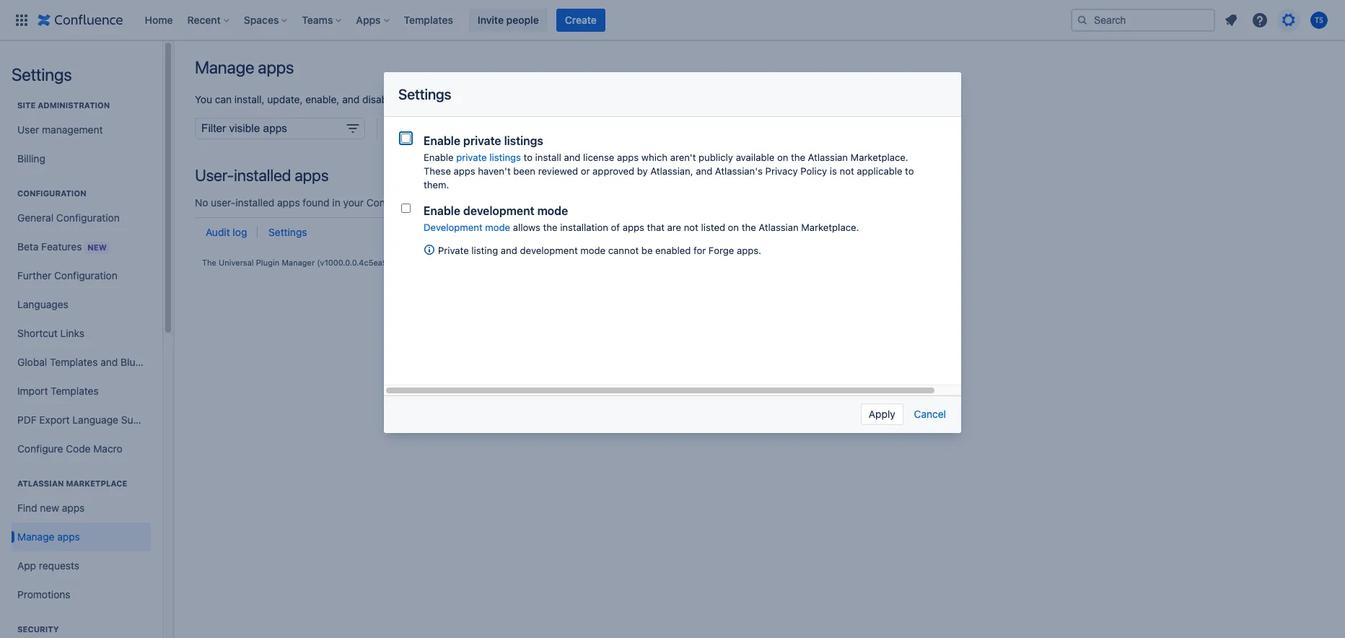 Task type: vqa. For each thing, say whether or not it's contained in the screenshot.
Restricted link
no



Task type: describe. For each thing, give the bounding box(es) containing it.
settings icon image
[[1281, 11, 1298, 29]]

private listing and development mode cannot be enabled for forge apps.
[[438, 245, 762, 256]]

import
[[17, 385, 48, 397]]

configure code macro link
[[12, 435, 151, 463]]

import templates link
[[12, 377, 151, 406]]

global templates and blueprints
[[17, 356, 168, 368]]

no
[[195, 196, 208, 209]]

forge
[[709, 245, 734, 256]]

app
[[911, 118, 929, 131]]

people
[[506, 13, 539, 26]]

further configuration
[[17, 269, 118, 282]]

settings link
[[269, 226, 307, 238]]

language
[[72, 414, 118, 426]]

invite people
[[478, 13, 539, 26]]

1 horizontal spatial new
[[473, 93, 492, 105]]

templates link
[[400, 8, 458, 31]]

manage inside atlassian marketplace group
[[17, 531, 54, 543]]

apps inside enable development mode development mode allows the installation of apps that are not listed on the atlassian marketplace.
[[623, 221, 645, 233]]

billing link
[[12, 144, 151, 173]]

find new apps link
[[12, 494, 151, 523]]

1 vertical spatial to
[[905, 165, 914, 177]]

new inside atlassian marketplace group
[[40, 502, 59, 514]]

home link
[[140, 8, 177, 31]]

search image
[[1077, 14, 1089, 26]]

1 vertical spatial private
[[456, 151, 487, 163]]

atlassian inside to install and license apps which aren't publicly available on the atlassian marketplace. these apps haven't been reviewed or approved by atlassian, and atlassian's privacy policy is not applicable to them.
[[808, 151, 848, 163]]

that
[[647, 221, 665, 233]]

spaces
[[244, 13, 279, 26]]

mode for mode
[[485, 221, 510, 233]]

found
[[303, 196, 330, 209]]

invite people button
[[469, 8, 548, 31]]

applicable
[[857, 165, 903, 177]]

1 horizontal spatial manage apps
[[195, 57, 294, 77]]

you can install, update, enable, and disable apps here. find new apps.
[[195, 93, 521, 105]]

universal
[[219, 258, 254, 267]]

for
[[694, 245, 706, 256]]

templates inside global element
[[404, 13, 453, 26]]

your
[[343, 196, 364, 209]]

app
[[17, 559, 36, 572]]

apps
[[356, 13, 381, 26]]

cancel button
[[914, 404, 947, 425]]

Enable development mode checkbox
[[401, 203, 411, 213]]

global element
[[9, 0, 1068, 40]]

policy
[[801, 165, 827, 177]]

further configuration link
[[12, 261, 151, 290]]

management
[[42, 123, 103, 136]]

approved
[[593, 165, 635, 177]]

atlassian inside group
[[17, 479, 64, 488]]

install,
[[234, 93, 265, 105]]

0 horizontal spatial settings
[[12, 64, 72, 84]]

build
[[855, 118, 879, 131]]

1 enable from the top
[[424, 134, 461, 147]]

billing
[[17, 152, 45, 165]]

site
[[17, 100, 36, 110]]

apply button
[[861, 404, 904, 425]]

apps button
[[352, 8, 395, 31]]

shortcut links
[[17, 327, 84, 339]]

in
[[332, 196, 341, 209]]

and down publicly
[[696, 165, 713, 177]]

by inside to install and license apps which aren't publicly available on the atlassian marketplace. these apps haven't been reviewed or approved by atlassian, and atlassian's privacy policy is not applicable to them.
[[637, 165, 648, 177]]

site administration
[[17, 100, 110, 110]]

plugin
[[256, 258, 280, 267]]

available
[[736, 151, 775, 163]]

install
[[535, 151, 561, 163]]

code
[[66, 442, 91, 455]]

confluence
[[367, 196, 420, 209]]

configure code macro
[[17, 442, 123, 455]]

apps. inside settings dialog
[[737, 245, 762, 256]]

configuration for further
[[54, 269, 118, 282]]

installed for user-installed
[[423, 122, 462, 134]]

requests
[[39, 559, 79, 572]]

here.
[[424, 93, 448, 105]]

links
[[60, 327, 84, 339]]

1 vertical spatial new
[[890, 118, 909, 131]]

0 horizontal spatial the
[[543, 221, 558, 233]]

security
[[17, 624, 59, 634]]

templates for import templates
[[51, 385, 99, 397]]

features
[[41, 240, 82, 252]]

site administration group
[[12, 85, 151, 178]]

banner containing home
[[0, 0, 1346, 40]]

apps right these
[[454, 165, 476, 177]]

mode for and
[[581, 245, 606, 256]]

2 vertical spatial settings
[[269, 226, 307, 238]]

marketplace
[[66, 479, 127, 488]]

info image
[[424, 244, 435, 255]]

instance.
[[423, 196, 465, 209]]

0 vertical spatial manage
[[195, 57, 254, 77]]

1 horizontal spatial find
[[450, 93, 470, 105]]

find new apps
[[17, 502, 85, 514]]

or
[[581, 165, 590, 177]]

settings dialog
[[384, 72, 972, 433]]

user management link
[[12, 115, 151, 144]]

support
[[121, 414, 159, 426]]

private
[[438, 245, 469, 256]]

disable
[[362, 93, 396, 105]]

macro
[[93, 442, 123, 455]]

invite
[[478, 13, 504, 26]]

0 vertical spatial private
[[463, 134, 501, 147]]

languages link
[[12, 290, 151, 319]]

atlassian marketplace group
[[12, 463, 151, 614]]

on inside to install and license apps which aren't publicly available on the atlassian marketplace. these apps haven't been reviewed or approved by atlassian, and atlassian's privacy policy is not applicable to them.
[[777, 151, 789, 163]]

user-installed apps
[[195, 165, 329, 185]]

aren't
[[670, 151, 696, 163]]

privacy
[[766, 165, 798, 177]]

small image
[[841, 118, 853, 130]]

new
[[88, 242, 107, 252]]

templates for global templates and blueprints
[[50, 356, 98, 368]]

configuration for general
[[56, 212, 120, 224]]

1 vertical spatial development
[[520, 245, 578, 256]]

the inside to install and license apps which aren't publicly available on the atlassian marketplace. these apps haven't been reviewed or approved by atlassian, and atlassian's privacy policy is not applicable to them.
[[791, 151, 806, 163]]

beta features new
[[17, 240, 107, 252]]

user management
[[17, 123, 103, 136]]

been
[[513, 165, 536, 177]]

marketplace. inside enable development mode development mode allows the installation of apps that are not listed on the atlassian marketplace.
[[802, 221, 859, 233]]

audit
[[206, 226, 230, 238]]



Task type: locate. For each thing, give the bounding box(es) containing it.
configuration up new
[[56, 212, 120, 224]]

find right here.
[[450, 93, 470, 105]]

installed down here.
[[423, 122, 462, 134]]

0 vertical spatial on
[[777, 151, 789, 163]]

listing
[[472, 245, 498, 256]]

pdf export language support
[[17, 414, 159, 426]]

pdf
[[17, 414, 37, 426]]

1 vertical spatial marketplace.
[[802, 221, 859, 233]]

2 horizontal spatial the
[[791, 151, 806, 163]]

global
[[17, 356, 47, 368]]

mode
[[537, 204, 568, 217], [485, 221, 510, 233], [581, 245, 606, 256]]

app requests
[[17, 559, 79, 572]]

and inside configuration group
[[101, 356, 118, 368]]

the
[[791, 151, 806, 163], [543, 221, 558, 233], [742, 221, 756, 233]]

apps up 'approved'
[[617, 151, 639, 163]]

and for to install and license apps which aren't publicly available on the atlassian marketplace. these apps haven't been reviewed or approved by atlassian, and atlassian's privacy policy is not applicable to them.
[[564, 151, 581, 163]]

0 vertical spatial new
[[473, 93, 492, 105]]

atlassian's
[[715, 165, 763, 177]]

no user-installed apps found in your confluence instance.
[[195, 196, 465, 209]]

0 vertical spatial development
[[463, 204, 535, 217]]

by down which
[[637, 165, 648, 177]]

the right allows
[[543, 221, 558, 233]]

promotions
[[17, 588, 70, 601]]

user
[[17, 123, 39, 136]]

by
[[637, 165, 648, 177], [421, 258, 430, 267]]

0 vertical spatial listings
[[504, 134, 544, 147]]

0 vertical spatial find
[[450, 93, 470, 105]]

be
[[642, 245, 653, 256]]

build a new app
[[853, 118, 929, 131]]

not inside to install and license apps which aren't publicly available on the atlassian marketplace. these apps haven't been reviewed or approved by atlassian, and atlassian's privacy policy is not applicable to them.
[[840, 165, 854, 177]]

find inside atlassian marketplace group
[[17, 502, 37, 514]]

configuration inside general configuration "link"
[[56, 212, 120, 224]]

0 vertical spatial configuration
[[17, 188, 86, 198]]

2 vertical spatial configuration
[[54, 269, 118, 282]]

1 vertical spatial user-
[[195, 165, 234, 185]]

1 vertical spatial templates
[[50, 356, 98, 368]]

mode up allows
[[537, 204, 568, 217]]

development
[[424, 221, 483, 233]]

audit log
[[206, 226, 247, 238]]

0 horizontal spatial manage
[[17, 531, 54, 543]]

1 horizontal spatial apps.
[[737, 245, 762, 256]]

apps left found
[[277, 196, 300, 209]]

0 vertical spatial apps.
[[495, 93, 521, 105]]

(v1000.0.0.4c5ea99abbaa)
[[317, 258, 419, 267]]

1 horizontal spatial not
[[840, 165, 854, 177]]

them.
[[424, 179, 449, 190]]

1 horizontal spatial settings
[[269, 226, 307, 238]]

not inside enable development mode development mode allows the installation of apps that are not listed on the atlassian marketplace.
[[684, 221, 699, 233]]

and left disable
[[342, 93, 360, 105]]

on
[[777, 151, 789, 163], [728, 221, 739, 233]]

0 horizontal spatial mode
[[485, 221, 510, 233]]

on right listed
[[728, 221, 739, 233]]

2 vertical spatial templates
[[51, 385, 99, 397]]

0 vertical spatial not
[[840, 165, 854, 177]]

1 horizontal spatial mode
[[537, 204, 568, 217]]

marketplace. inside to install and license apps which aren't publicly available on the atlassian marketplace. these apps haven't been reviewed or approved by atlassian, and atlassian's privacy policy is not applicable to them.
[[851, 151, 909, 163]]

1 horizontal spatial manage
[[195, 57, 254, 77]]

installation
[[560, 221, 609, 233]]

2 enable private listings from the top
[[424, 151, 521, 163]]

new down atlassian marketplace at the left of page
[[40, 502, 59, 514]]

manage up app
[[17, 531, 54, 543]]

haven't
[[478, 165, 511, 177]]

new right a
[[890, 118, 909, 131]]

allows
[[513, 221, 541, 233]]

2 vertical spatial enable
[[424, 204, 461, 217]]

1 vertical spatial enable private listings
[[424, 151, 521, 163]]

atlassian marketplace
[[17, 479, 127, 488]]

update,
[[267, 93, 303, 105]]

export
[[39, 414, 70, 426]]

0 horizontal spatial apps.
[[495, 93, 521, 105]]

installed down user-installed apps
[[236, 196, 275, 209]]

0 vertical spatial by
[[637, 165, 648, 177]]

installed for user-installed apps
[[234, 165, 291, 185]]

development mode link
[[424, 221, 510, 233]]

these
[[424, 165, 451, 177]]

and for global templates and blueprints
[[101, 356, 118, 368]]

templates down links
[[50, 356, 98, 368]]

enable development mode development mode allows the installation of apps that are not listed on the atlassian marketplace.
[[424, 204, 859, 233]]

settings inside settings dialog
[[398, 86, 452, 102]]

1 vertical spatial manage
[[17, 531, 54, 543]]

2 horizontal spatial mode
[[581, 245, 606, 256]]

1 horizontal spatial user-
[[397, 122, 423, 134]]

and right listing
[[501, 245, 517, 256]]

1 vertical spatial on
[[728, 221, 739, 233]]

1 horizontal spatial the
[[742, 221, 756, 233]]

2 enable from the top
[[424, 151, 454, 163]]

listings up haven't on the left top of page
[[490, 151, 521, 163]]

0 vertical spatial user-
[[397, 122, 423, 134]]

0 horizontal spatial by
[[421, 258, 430, 267]]

apply
[[869, 408, 896, 420]]

0 vertical spatial enable private listings
[[424, 134, 544, 147]]

the right listed
[[742, 221, 756, 233]]

development up allows
[[463, 204, 535, 217]]

1 vertical spatial find
[[17, 502, 37, 514]]

manage apps up "app requests" on the bottom of page
[[17, 531, 80, 543]]

apps up found
[[295, 165, 329, 185]]

global templates and blueprints link
[[12, 348, 168, 377]]

atlassian down private
[[433, 258, 467, 267]]

marketplace. down is
[[802, 221, 859, 233]]

and left blueprints
[[101, 356, 118, 368]]

2 horizontal spatial new
[[890, 118, 909, 131]]

publicly
[[699, 151, 733, 163]]

manage apps
[[195, 57, 294, 77], [17, 531, 80, 543]]

atlassian,
[[651, 165, 693, 177]]

1 horizontal spatial on
[[777, 151, 789, 163]]

0 vertical spatial to
[[524, 151, 533, 163]]

manage apps up install,
[[195, 57, 294, 77]]

2 vertical spatial mode
[[581, 245, 606, 256]]

to right "applicable"
[[905, 165, 914, 177]]

promotions link
[[12, 580, 151, 609]]

1 vertical spatial by
[[421, 258, 430, 267]]

development down allows
[[520, 245, 578, 256]]

is
[[830, 165, 837, 177]]

development
[[463, 204, 535, 217], [520, 245, 578, 256]]

0 horizontal spatial find
[[17, 502, 37, 514]]

settings up manager
[[269, 226, 307, 238]]

marketplace. up "applicable"
[[851, 151, 909, 163]]

0 vertical spatial installed
[[423, 122, 462, 134]]

enable,
[[306, 93, 340, 105]]

languages
[[17, 298, 68, 310]]

not right are
[[684, 221, 699, 233]]

apps. right forge
[[737, 245, 762, 256]]

1 vertical spatial listings
[[490, 151, 521, 163]]

manage up 'can'
[[195, 57, 254, 77]]

user- for user-installed
[[397, 122, 423, 134]]

to install and license apps which aren't publicly available on the atlassian marketplace. these apps haven't been reviewed or approved by atlassian, and atlassian's privacy policy is not applicable to them.
[[424, 151, 914, 190]]

apps.
[[495, 93, 521, 105], [737, 245, 762, 256]]

apps. up private listings link
[[495, 93, 521, 105]]

manage apps inside atlassian marketplace group
[[17, 531, 80, 543]]

settings up user-installed
[[398, 86, 452, 102]]

0 horizontal spatial user-
[[195, 165, 234, 185]]

atlassian up is
[[808, 151, 848, 163]]

on inside enable development mode development mode allows the installation of apps that are not listed on the atlassian marketplace.
[[728, 221, 739, 233]]

0 horizontal spatial new
[[40, 502, 59, 514]]

listings up install
[[504, 134, 544, 147]]

configuration up languages link
[[54, 269, 118, 282]]

marketplace.
[[851, 151, 909, 163], [802, 221, 859, 233]]

configuration group
[[12, 173, 168, 468]]

3 enable from the top
[[424, 204, 461, 217]]

find new apps. link
[[450, 93, 521, 105]]

1 horizontal spatial by
[[637, 165, 648, 177]]

apps down atlassian marketplace at the left of page
[[62, 502, 85, 514]]

find down atlassian marketplace at the left of page
[[17, 502, 37, 514]]

0 horizontal spatial on
[[728, 221, 739, 233]]

private up haven't on the left top of page
[[456, 151, 487, 163]]

development inside enable development mode development mode allows the installation of apps that are not listed on the atlassian marketplace.
[[463, 204, 535, 217]]

listed
[[701, 221, 725, 233]]

Search field
[[1071, 8, 1216, 31]]

user-installed
[[397, 122, 462, 134]]

and up 'reviewed'
[[564, 151, 581, 163]]

not right is
[[840, 165, 854, 177]]

a
[[881, 118, 887, 131]]

and
[[342, 93, 360, 105], [564, 151, 581, 163], [696, 165, 713, 177], [501, 245, 517, 256], [101, 356, 118, 368]]

to up 'been'
[[524, 151, 533, 163]]

apps up requests
[[57, 531, 80, 543]]

general
[[17, 212, 54, 224]]

cancel
[[914, 408, 946, 420]]

by down info image
[[421, 258, 430, 267]]

installed up user- at left top
[[234, 165, 291, 185]]

configuration inside further configuration "link"
[[54, 269, 118, 282]]

apps right of
[[623, 221, 645, 233]]

templates right apps popup button
[[404, 13, 453, 26]]

0 horizontal spatial not
[[684, 221, 699, 233]]

spaces button
[[240, 8, 293, 31]]

banner
[[0, 0, 1346, 40]]

1 vertical spatial mode
[[485, 221, 510, 233]]

1 vertical spatial configuration
[[56, 212, 120, 224]]

atlassian down privacy
[[759, 221, 799, 233]]

2 vertical spatial installed
[[236, 196, 275, 209]]

general configuration
[[17, 212, 120, 224]]

0 horizontal spatial to
[[524, 151, 533, 163]]

0 vertical spatial marketplace.
[[851, 151, 909, 163]]

0 vertical spatial templates
[[404, 13, 453, 26]]

confluence image
[[38, 11, 123, 29], [38, 11, 123, 29]]

apps up update,
[[258, 57, 294, 77]]

beta
[[17, 240, 39, 252]]

1 vertical spatial not
[[684, 221, 699, 233]]

pdf export language support link
[[12, 406, 159, 435]]

0 vertical spatial mode
[[537, 204, 568, 217]]

configuration up general
[[17, 188, 86, 198]]

log
[[233, 226, 247, 238]]

enable private listings up private listings link
[[424, 134, 544, 147]]

enable
[[424, 134, 461, 147], [424, 151, 454, 163], [424, 204, 461, 217]]

0 horizontal spatial manage apps
[[17, 531, 80, 543]]

which
[[642, 151, 668, 163]]

2 vertical spatial new
[[40, 502, 59, 514]]

settings
[[12, 64, 72, 84], [398, 86, 452, 102], [269, 226, 307, 238]]

user- for user-installed apps
[[195, 165, 234, 185]]

cannot
[[608, 245, 639, 256]]

manager
[[282, 258, 315, 267]]

settings up the site
[[12, 64, 72, 84]]

0 vertical spatial manage apps
[[195, 57, 294, 77]]

the up policy
[[791, 151, 806, 163]]

None field
[[195, 118, 365, 139]]

atlassian inside enable development mode development mode allows the installation of apps that are not listed on the atlassian marketplace.
[[759, 221, 799, 233]]

reviewed
[[538, 165, 578, 177]]

1 vertical spatial enable
[[424, 151, 454, 163]]

and for private listing and development mode cannot be enabled for forge apps.
[[501, 245, 517, 256]]

mode up listing
[[485, 221, 510, 233]]

1 vertical spatial installed
[[234, 165, 291, 185]]

0 vertical spatial enable
[[424, 134, 461, 147]]

1 horizontal spatial to
[[905, 165, 914, 177]]

1 vertical spatial settings
[[398, 86, 452, 102]]

apps left here.
[[398, 93, 421, 105]]

0 vertical spatial settings
[[12, 64, 72, 84]]

templates up pdf export language support link
[[51, 385, 99, 397]]

mode down installation
[[581, 245, 606, 256]]

atlassian up find new apps
[[17, 479, 64, 488]]

1 vertical spatial manage apps
[[17, 531, 80, 543]]

1 vertical spatial apps.
[[737, 245, 762, 256]]

enable inside enable development mode development mode allows the installation of apps that are not listed on the atlassian marketplace.
[[424, 204, 461, 217]]

create link
[[556, 8, 606, 31]]

new right here.
[[473, 93, 492, 105]]

private up private listings link
[[463, 134, 501, 147]]

manage apps link
[[12, 523, 151, 552]]

shortcut links link
[[12, 319, 151, 348]]

1 enable private listings from the top
[[424, 134, 544, 147]]

2 horizontal spatial settings
[[398, 86, 452, 102]]

build a new app link
[[841, 118, 929, 131]]

the universal plugin manager (v1000.0.0.4c5ea99abbaa) by atlassian
[[202, 258, 467, 267]]

on up privacy
[[777, 151, 789, 163]]

enable private listings up haven't on the left top of page
[[424, 151, 521, 163]]

general configuration link
[[12, 204, 151, 232]]

Enable private listings checkbox
[[401, 134, 411, 143]]



